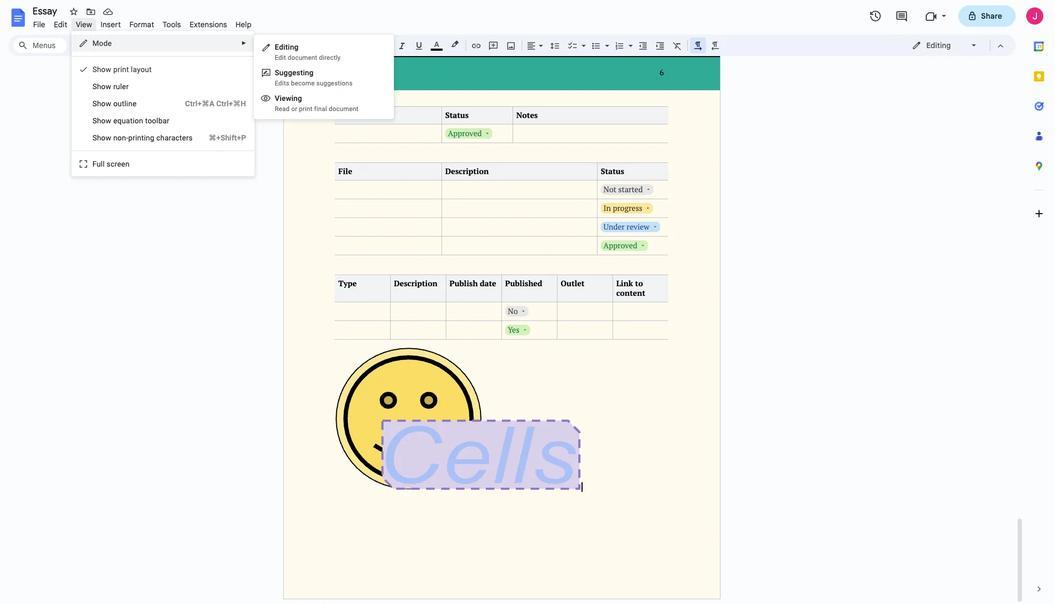 Task type: vqa. For each thing, say whether or not it's contained in the screenshot.
suggestions
yes



Task type: locate. For each thing, give the bounding box(es) containing it.
f
[[92, 160, 97, 168]]

extensions menu item
[[185, 18, 231, 31]]

1 horizontal spatial s
[[275, 68, 279, 77]]

2 show from the top
[[92, 82, 111, 91]]

text color image
[[431, 38, 443, 51]]

1 vertical spatial edit
[[275, 54, 286, 61]]

line & paragraph spacing image
[[549, 38, 561, 53]]

read
[[275, 105, 290, 113]]

mode m element
[[92, 39, 115, 48]]

e diting edit document directly
[[275, 43, 341, 61]]

s up edits
[[275, 68, 279, 77]]

or
[[291, 105, 297, 113]]

ctrl+⌘a ctrl+⌘h
[[185, 99, 246, 108]]

layout
[[131, 65, 152, 74]]

Star checkbox
[[66, 4, 81, 19]]

ctrl+⌘a
[[185, 99, 215, 108]]

0 vertical spatial edit
[[54, 20, 67, 29]]

e right outli in the top of the page
[[133, 99, 137, 108]]

f u ll screen
[[92, 160, 130, 168]]

menu bar
[[29, 14, 256, 32]]

1 vertical spatial e
[[113, 117, 117, 125]]

menu bar inside 'menu bar' banner
[[29, 14, 256, 32]]

show left outli in the top of the page
[[92, 99, 111, 108]]

show p rint layout
[[92, 65, 152, 74]]

r
[[113, 82, 116, 91]]

edit inside e diting edit document directly
[[275, 54, 286, 61]]

s for uggesting
[[275, 68, 279, 77]]

application
[[0, 0, 1054, 605]]

0 horizontal spatial e
[[113, 117, 117, 125]]

insert image image
[[505, 38, 517, 53]]

0 horizontal spatial document
[[288, 54, 317, 61]]

e
[[133, 99, 137, 108], [113, 117, 117, 125]]

1 horizontal spatial edit
[[275, 54, 286, 61]]

1 vertical spatial document
[[329, 105, 359, 113]]

⌘+shift+p element
[[196, 133, 246, 143]]

extensions
[[190, 20, 227, 29]]

show up how
[[92, 117, 111, 125]]

ctrl+⌘h
[[216, 99, 246, 108]]

menu containing m
[[72, 31, 255, 176]]

document
[[288, 54, 317, 61], [329, 105, 359, 113]]

m
[[92, 39, 99, 48]]

quation
[[117, 117, 143, 125]]

show equation toolbar e element
[[92, 117, 173, 125]]

show
[[92, 65, 111, 74], [92, 82, 111, 91], [92, 99, 111, 108], [92, 117, 111, 125]]

show non-printing characters s element
[[92, 134, 196, 142]]

e
[[275, 43, 279, 51]]

0 horizontal spatial edit
[[54, 20, 67, 29]]

show left r
[[92, 82, 111, 91]]

1 horizontal spatial e
[[133, 99, 137, 108]]

show outline n element
[[92, 99, 140, 108]]

editing
[[927, 41, 951, 50]]

outli
[[113, 99, 128, 108]]

final
[[314, 105, 327, 113]]

1 horizontal spatial document
[[329, 105, 359, 113]]

Menus field
[[13, 38, 67, 53]]

0 horizontal spatial s
[[92, 134, 97, 142]]

file menu item
[[29, 18, 50, 31]]

show left p
[[92, 65, 111, 74]]

1 show from the top
[[92, 65, 111, 74]]

edit down star option
[[54, 20, 67, 29]]

iewing
[[280, 94, 302, 103]]

edit down e
[[275, 54, 286, 61]]

menu bar containing file
[[29, 14, 256, 32]]

1 vertical spatial s
[[92, 134, 97, 142]]

0 vertical spatial s
[[275, 68, 279, 77]]

show ruler r element
[[92, 82, 132, 91]]

e down show outline n element
[[113, 117, 117, 125]]

show r uler
[[92, 82, 129, 91]]

format menu item
[[125, 18, 158, 31]]

3 show from the top
[[92, 99, 111, 108]]

menu containing e
[[254, 35, 394, 119]]

edit
[[54, 20, 67, 29], [275, 54, 286, 61]]

menu bar banner
[[0, 0, 1054, 605]]

printing
[[128, 134, 154, 142]]

4 show from the top
[[92, 117, 111, 125]]

document up uggesting
[[288, 54, 317, 61]]

menu
[[72, 31, 255, 176], [254, 35, 394, 119]]

ode
[[99, 39, 112, 48]]

⌘+shift+p
[[209, 134, 246, 142]]

u
[[97, 160, 101, 168]]

s left non-
[[92, 134, 97, 142]]

s
[[275, 68, 279, 77], [92, 134, 97, 142]]

tab list
[[1024, 32, 1054, 575]]

s inside s uggesting edits become suggestions
[[275, 68, 279, 77]]

ctrl+⌘a ctrl+⌘h element
[[172, 98, 246, 109]]

0 vertical spatial document
[[288, 54, 317, 61]]

document right "final"
[[329, 105, 359, 113]]

how
[[97, 134, 111, 142]]

diting
[[279, 43, 299, 51]]

toolbar
[[145, 117, 169, 125]]

tab list inside 'menu bar' banner
[[1024, 32, 1054, 575]]

document inside e diting edit document directly
[[288, 54, 317, 61]]



Task type: describe. For each thing, give the bounding box(es) containing it.
numbered list menu image
[[626, 38, 633, 42]]

rint
[[118, 65, 129, 74]]

edit inside menu item
[[54, 20, 67, 29]]

show outli n e
[[92, 99, 137, 108]]

view
[[76, 20, 92, 29]]

main toolbar
[[66, 0, 724, 304]]

share
[[981, 11, 1003, 21]]

application containing share
[[0, 0, 1054, 605]]

full screen u element
[[92, 160, 133, 168]]

editing button
[[905, 37, 985, 53]]

directly
[[319, 54, 341, 61]]

Rename text field
[[29, 4, 63, 17]]

uggesting
[[279, 68, 314, 77]]

show e quation toolbar
[[92, 117, 169, 125]]

show for show outli n e
[[92, 99, 111, 108]]

v iewing read or print final document
[[275, 94, 359, 113]]

m ode
[[92, 39, 112, 48]]

edits
[[275, 80, 289, 87]]

insert
[[101, 20, 121, 29]]

tools menu item
[[158, 18, 185, 31]]

uler
[[116, 82, 129, 91]]

help menu item
[[231, 18, 256, 31]]

►
[[241, 40, 247, 46]]

file
[[33, 20, 45, 29]]

insert menu item
[[96, 18, 125, 31]]

document inside v iewing read or print final document
[[329, 105, 359, 113]]

p
[[113, 65, 118, 74]]

s uggesting edits become suggestions
[[275, 68, 353, 87]]

help
[[236, 20, 252, 29]]

mode and view toolbar
[[904, 35, 1010, 56]]

s for how
[[92, 134, 97, 142]]

s how non-printing characters
[[92, 134, 193, 142]]

0 vertical spatial e
[[133, 99, 137, 108]]

screen
[[107, 160, 130, 168]]

tools
[[163, 20, 181, 29]]

share button
[[958, 5, 1016, 27]]

show for show e quation toolbar
[[92, 117, 111, 125]]

view menu item
[[72, 18, 96, 31]]

show print layout p element
[[92, 65, 155, 74]]

highlight color image
[[449, 38, 461, 51]]

edit menu item
[[50, 18, 72, 31]]

become
[[291, 80, 315, 87]]

show for show p rint layout
[[92, 65, 111, 74]]

print
[[299, 105, 313, 113]]

ll
[[101, 160, 105, 168]]

show for show r uler
[[92, 82, 111, 91]]

format
[[129, 20, 154, 29]]

suggestions
[[317, 80, 353, 87]]

characters
[[156, 134, 193, 142]]

n
[[128, 99, 133, 108]]

non-
[[113, 134, 128, 142]]

v
[[275, 94, 280, 103]]



